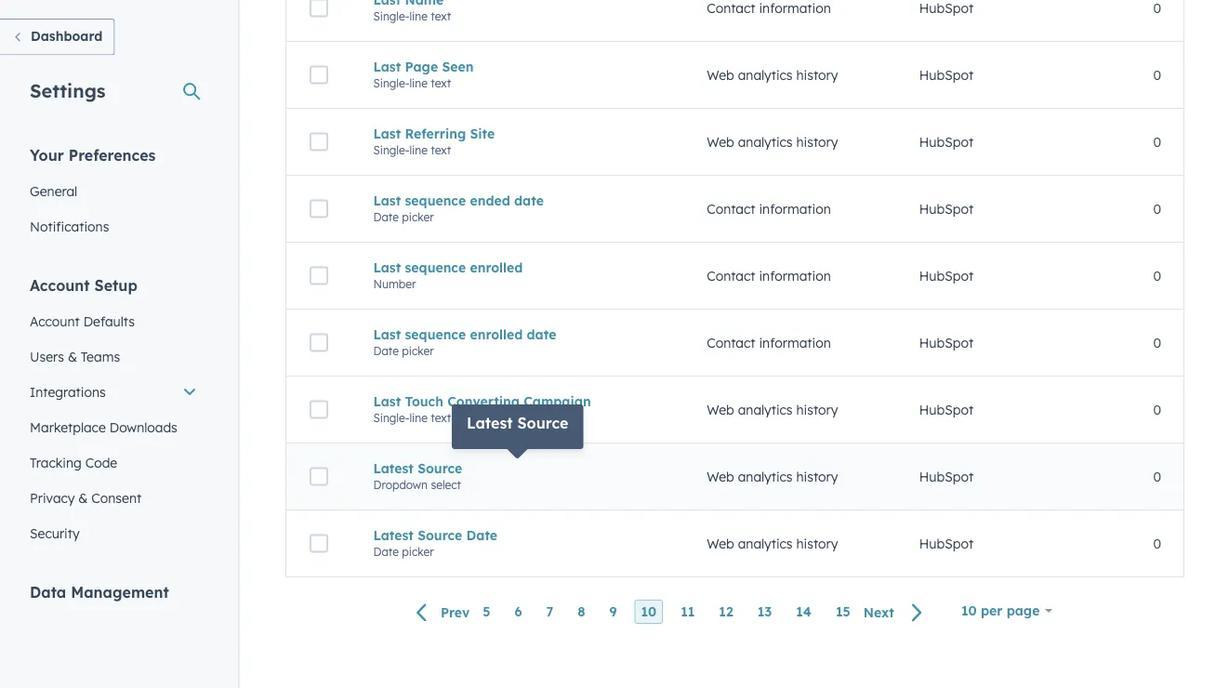 Task type: locate. For each thing, give the bounding box(es) containing it.
1 account from the top
[[30, 276, 90, 294]]

sequence
[[405, 192, 466, 209], [405, 259, 466, 275], [405, 326, 466, 342]]

3 hubspot from the top
[[919, 201, 974, 217]]

1 contact information from the top
[[707, 201, 831, 217]]

1 vertical spatial picker
[[402, 344, 434, 358]]

last left touch
[[373, 393, 401, 409]]

date right ended
[[514, 192, 544, 209]]

last inside the last page seen single-line text
[[373, 58, 401, 75]]

page
[[405, 58, 438, 75]]

last inside last sequence enrolled number
[[373, 259, 401, 275]]

0 vertical spatial information
[[759, 201, 831, 217]]

source inside latest source date date picker
[[418, 527, 462, 543]]

3 history from the top
[[796, 401, 838, 418]]

2 vertical spatial information
[[759, 335, 831, 351]]

source down select
[[418, 527, 462, 543]]

5 web from the top
[[707, 535, 734, 552]]

3 line from the top
[[410, 143, 428, 157]]

1 horizontal spatial &
[[78, 490, 88, 506]]

web analytics history for latest source date
[[707, 535, 838, 552]]

history for latest source
[[796, 468, 838, 485]]

0 vertical spatial date
[[514, 192, 544, 209]]

latest down converting on the left bottom of page
[[467, 414, 513, 432]]

contact
[[707, 201, 756, 217], [707, 268, 756, 284], [707, 335, 756, 351]]

1 web from the top
[[707, 67, 734, 83]]

touch
[[405, 393, 443, 409]]

hubspot for last touch converting campaign
[[919, 401, 974, 418]]

1 0 from the top
[[1153, 67, 1161, 83]]

1 last from the top
[[373, 58, 401, 75]]

web
[[707, 67, 734, 83], [707, 134, 734, 150], [707, 401, 734, 418], [707, 468, 734, 485], [707, 535, 734, 552]]

4 last from the top
[[373, 259, 401, 275]]

0 vertical spatial &
[[68, 348, 77, 365]]

web for last page seen
[[707, 67, 734, 83]]

4 text from the top
[[431, 411, 451, 425]]

2 vertical spatial contact information
[[707, 335, 831, 351]]

history for latest source date
[[796, 535, 838, 552]]

web for latest source date
[[707, 535, 734, 552]]

10 per page button
[[949, 592, 1065, 630]]

single- down touch
[[373, 411, 410, 425]]

prev
[[441, 604, 470, 620]]

per
[[981, 603, 1003, 619]]

web analytics history
[[707, 67, 838, 83], [707, 134, 838, 150], [707, 401, 838, 418], [707, 468, 838, 485], [707, 535, 838, 552]]

web analytics history for last touch converting campaign
[[707, 401, 838, 418]]

0 vertical spatial enrolled
[[470, 259, 523, 275]]

account up users
[[30, 313, 80, 329]]

last inside last referring site single-line text
[[373, 125, 401, 142]]

history for last touch converting campaign
[[796, 401, 838, 418]]

4 single- from the top
[[373, 411, 410, 425]]

8 0 from the top
[[1153, 535, 1161, 552]]

0 vertical spatial picker
[[402, 210, 434, 224]]

3 analytics from the top
[[738, 401, 793, 418]]

line down page
[[410, 76, 428, 90]]

10 for 10
[[641, 604, 657, 620]]

web for last referring site
[[707, 134, 734, 150]]

& right users
[[68, 348, 77, 365]]

analytics for last referring site
[[738, 134, 793, 150]]

1 single- from the top
[[373, 9, 410, 23]]

0 for latest source date
[[1153, 535, 1161, 552]]

2 contact information from the top
[[707, 268, 831, 284]]

privacy & consent link
[[19, 480, 208, 516]]

1 vertical spatial account
[[30, 313, 80, 329]]

1 enrolled from the top
[[470, 259, 523, 275]]

last left page
[[373, 58, 401, 75]]

last page seen single-line text
[[373, 58, 474, 90]]

settings
[[30, 79, 106, 102]]

users & teams link
[[19, 339, 208, 374]]

0 vertical spatial contact information
[[707, 201, 831, 217]]

last left referring
[[373, 125, 401, 142]]

source for latest source dropdown select
[[418, 460, 462, 476]]

1 vertical spatial contact
[[707, 268, 756, 284]]

2 text from the top
[[431, 76, 451, 90]]

web analytics history for latest source
[[707, 468, 838, 485]]

hubspot
[[919, 67, 974, 83], [919, 134, 974, 150], [919, 201, 974, 217], [919, 268, 974, 284], [919, 335, 974, 351], [919, 401, 974, 418], [919, 468, 974, 485], [919, 535, 974, 552]]

single-line text
[[373, 9, 451, 23]]

pagination navigation
[[405, 600, 934, 625]]

source up select
[[418, 460, 462, 476]]

6 button
[[508, 600, 529, 624]]

1 vertical spatial date
[[527, 326, 556, 342]]

4 web from the top
[[707, 468, 734, 485]]

last inside "last touch converting campaign single-line text"
[[373, 393, 401, 409]]

1 contact from the top
[[707, 201, 756, 217]]

3 last from the top
[[373, 192, 401, 209]]

1 picker from the top
[[402, 210, 434, 224]]

users & teams
[[30, 348, 120, 365]]

web for last touch converting campaign
[[707, 401, 734, 418]]

next button
[[857, 600, 934, 625]]

last down number
[[373, 326, 401, 342]]

last referring site button
[[373, 125, 662, 142]]

page
[[1007, 603, 1040, 619]]

latest source
[[467, 414, 569, 432]]

single- down referring
[[373, 143, 410, 157]]

tracking code link
[[19, 445, 208, 480]]

2 web analytics history from the top
[[707, 134, 838, 150]]

latest for latest source date date picker
[[373, 527, 414, 543]]

5 analytics from the top
[[738, 535, 793, 552]]

5 web analytics history from the top
[[707, 535, 838, 552]]

0 vertical spatial source
[[517, 414, 569, 432]]

2 line from the top
[[410, 76, 428, 90]]

picker up touch
[[402, 344, 434, 358]]

last up number
[[373, 259, 401, 275]]

source inside latest source dropdown select
[[418, 460, 462, 476]]

6 0 from the top
[[1153, 401, 1161, 418]]

5 last from the top
[[373, 326, 401, 342]]

single-
[[373, 9, 410, 23], [373, 76, 410, 90], [373, 143, 410, 157], [373, 411, 410, 425]]

1 vertical spatial enrolled
[[470, 326, 523, 342]]

1 vertical spatial sequence
[[405, 259, 466, 275]]

0 horizontal spatial &
[[68, 348, 77, 365]]

text down referring
[[431, 143, 451, 157]]

3 contact information from the top
[[707, 335, 831, 351]]

5 hubspot from the top
[[919, 335, 974, 351]]

6 hubspot from the top
[[919, 401, 974, 418]]

10 per page
[[961, 603, 1040, 619]]

latest inside latest source dropdown select
[[373, 460, 414, 476]]

latest for latest source dropdown select
[[373, 460, 414, 476]]

enrolled inside last sequence enrolled date date picker
[[470, 326, 523, 342]]

2 vertical spatial contact
[[707, 335, 756, 351]]

web for latest source
[[707, 468, 734, 485]]

0 horizontal spatial 10
[[641, 604, 657, 620]]

&
[[68, 348, 77, 365], [78, 490, 88, 506]]

0 for last touch converting campaign
[[1153, 401, 1161, 418]]

0 vertical spatial sequence
[[405, 192, 466, 209]]

sequence for last sequence ended date
[[405, 192, 466, 209]]

contact for last sequence ended date
[[707, 201, 756, 217]]

7 0 from the top
[[1153, 468, 1161, 485]]

2 account from the top
[[30, 313, 80, 329]]

2 vertical spatial latest
[[373, 527, 414, 543]]

latest
[[467, 414, 513, 432], [373, 460, 414, 476], [373, 527, 414, 543]]

teams
[[81, 348, 120, 365]]

picker
[[402, 210, 434, 224], [402, 344, 434, 358], [402, 545, 434, 559]]

4 hubspot from the top
[[919, 268, 974, 284]]

last page seen button
[[373, 58, 662, 75]]

date down number
[[373, 344, 399, 358]]

security
[[30, 525, 80, 541]]

date for last sequence ended date
[[514, 192, 544, 209]]

1 history from the top
[[796, 67, 838, 83]]

7 hubspot from the top
[[919, 468, 974, 485]]

3 web analytics history from the top
[[707, 401, 838, 418]]

sequence inside last sequence enrolled number
[[405, 259, 466, 275]]

text down touch
[[431, 411, 451, 425]]

2 web from the top
[[707, 134, 734, 150]]

8
[[578, 604, 585, 620]]

3 information from the top
[[759, 335, 831, 351]]

4 history from the top
[[796, 468, 838, 485]]

1 analytics from the top
[[738, 67, 793, 83]]

single- up page
[[373, 9, 410, 23]]

2 sequence from the top
[[405, 259, 466, 275]]

2 0 from the top
[[1153, 134, 1161, 150]]

last inside last sequence enrolled date date picker
[[373, 326, 401, 342]]

source for latest source date date picker
[[418, 527, 462, 543]]

3 0 from the top
[[1153, 201, 1161, 217]]

4 0 from the top
[[1153, 268, 1161, 284]]

picker up last sequence enrolled number
[[402, 210, 434, 224]]

web analytics history for last page seen
[[707, 67, 838, 83]]

0
[[1153, 67, 1161, 83], [1153, 134, 1161, 150], [1153, 201, 1161, 217], [1153, 268, 1161, 284], [1153, 335, 1161, 351], [1153, 401, 1161, 418], [1153, 468, 1161, 485], [1153, 535, 1161, 552]]

2 picker from the top
[[402, 344, 434, 358]]

5 history from the top
[[796, 535, 838, 552]]

enrolled up converting on the left bottom of page
[[470, 326, 523, 342]]

& right privacy
[[78, 490, 88, 506]]

sequence inside last sequence enrolled date date picker
[[405, 326, 466, 342]]

1 hubspot from the top
[[919, 67, 974, 83]]

picker inside last sequence ended date date picker
[[402, 210, 434, 224]]

hubspot for last sequence ended date
[[919, 201, 974, 217]]

2 hubspot from the top
[[919, 134, 974, 150]]

analytics for latest source date
[[738, 535, 793, 552]]

analytics for last touch converting campaign
[[738, 401, 793, 418]]

prev button
[[405, 600, 476, 625]]

last inside last sequence ended date date picker
[[373, 192, 401, 209]]

date up number
[[373, 210, 399, 224]]

date
[[514, 192, 544, 209], [527, 326, 556, 342]]

enrolled for last sequence enrolled
[[470, 259, 523, 275]]

date inside last sequence enrolled date date picker
[[527, 326, 556, 342]]

14
[[796, 604, 812, 620]]

2 information from the top
[[759, 268, 831, 284]]

0 vertical spatial account
[[30, 276, 90, 294]]

8 hubspot from the top
[[919, 535, 974, 552]]

10 left per
[[961, 603, 977, 619]]

2 vertical spatial picker
[[402, 545, 434, 559]]

source down campaign
[[517, 414, 569, 432]]

last sequence ended date date picker
[[373, 192, 544, 224]]

text down seen
[[431, 76, 451, 90]]

last for last referring site
[[373, 125, 401, 142]]

4 line from the top
[[410, 411, 428, 425]]

6 last from the top
[[373, 393, 401, 409]]

latest source date button
[[373, 527, 662, 543]]

2 last from the top
[[373, 125, 401, 142]]

latest up "dropdown"
[[373, 460, 414, 476]]

picker up prev button
[[402, 545, 434, 559]]

text inside the last page seen single-line text
[[431, 76, 451, 90]]

10 right '9'
[[641, 604, 657, 620]]

1 text from the top
[[431, 9, 451, 23]]

text
[[431, 9, 451, 23], [431, 76, 451, 90], [431, 143, 451, 157], [431, 411, 451, 425]]

text up seen
[[431, 9, 451, 23]]

next
[[864, 604, 894, 620]]

last down last referring site single-line text
[[373, 192, 401, 209]]

2 history from the top
[[796, 134, 838, 150]]

security link
[[19, 516, 208, 551]]

sequence inside last sequence ended date date picker
[[405, 192, 466, 209]]

line down touch
[[410, 411, 428, 425]]

date inside last sequence ended date date picker
[[514, 192, 544, 209]]

3 sequence from the top
[[405, 326, 466, 342]]

15 button
[[829, 600, 857, 624]]

contact for last sequence enrolled
[[707, 268, 756, 284]]

1 sequence from the top
[[405, 192, 466, 209]]

date up campaign
[[527, 326, 556, 342]]

sequence down last sequence enrolled number
[[405, 326, 466, 342]]

0 for last referring site
[[1153, 134, 1161, 150]]

2 contact from the top
[[707, 268, 756, 284]]

picker inside last sequence enrolled date date picker
[[402, 344, 434, 358]]

contact information for last sequence enrolled
[[707, 268, 831, 284]]

2 analytics from the top
[[738, 134, 793, 150]]

enrolled inside last sequence enrolled number
[[470, 259, 523, 275]]

3 contact from the top
[[707, 335, 756, 351]]

0 vertical spatial latest
[[467, 414, 513, 432]]

latest down "dropdown"
[[373, 527, 414, 543]]

3 picker from the top
[[402, 545, 434, 559]]

date for last sequence enrolled date
[[527, 326, 556, 342]]

sequence left ended
[[405, 192, 466, 209]]

single- down page
[[373, 76, 410, 90]]

5 0 from the top
[[1153, 335, 1161, 351]]

10 inside button
[[641, 604, 657, 620]]

last for last page seen
[[373, 58, 401, 75]]

date down latest source button at the bottom of page
[[466, 527, 498, 543]]

1 vertical spatial source
[[418, 460, 462, 476]]

defaults
[[83, 313, 135, 329]]

1 vertical spatial contact information
[[707, 268, 831, 284]]

4 web analytics history from the top
[[707, 468, 838, 485]]

seen
[[442, 58, 474, 75]]

3 text from the top
[[431, 143, 451, 157]]

picker for last sequence enrolled date
[[402, 344, 434, 358]]

sequence up number
[[405, 259, 466, 275]]

0 for last sequence enrolled
[[1153, 268, 1161, 284]]

10 inside popup button
[[961, 603, 977, 619]]

latest inside latest source date date picker
[[373, 527, 414, 543]]

picker inside latest source date date picker
[[402, 545, 434, 559]]

last sequence enrolled date button
[[373, 326, 662, 342]]

1 information from the top
[[759, 201, 831, 217]]

2 vertical spatial source
[[418, 527, 462, 543]]

last for last sequence enrolled
[[373, 259, 401, 275]]

line up page
[[410, 9, 428, 23]]

date inside last sequence enrolled date date picker
[[373, 344, 399, 358]]

converting
[[447, 393, 520, 409]]

12
[[719, 604, 733, 620]]

2 enrolled from the top
[[470, 326, 523, 342]]

tracking
[[30, 454, 82, 471]]

2 single- from the top
[[373, 76, 410, 90]]

2 vertical spatial sequence
[[405, 326, 466, 342]]

web analytics history for last referring site
[[707, 134, 838, 150]]

contact information for last sequence enrolled date
[[707, 335, 831, 351]]

4 analytics from the top
[[738, 468, 793, 485]]

0 vertical spatial contact
[[707, 201, 756, 217]]

1 vertical spatial latest
[[373, 460, 414, 476]]

line inside last referring site single-line text
[[410, 143, 428, 157]]

1 vertical spatial &
[[78, 490, 88, 506]]

3 web from the top
[[707, 401, 734, 418]]

1 vertical spatial information
[[759, 268, 831, 284]]

3 single- from the top
[[373, 143, 410, 157]]

account up account defaults
[[30, 276, 90, 294]]

source
[[517, 414, 569, 432], [418, 460, 462, 476], [418, 527, 462, 543]]

1 web analytics history from the top
[[707, 67, 838, 83]]

tab panel
[[271, 0, 1200, 644]]

0 for last sequence enrolled date
[[1153, 335, 1161, 351]]

tracking code
[[30, 454, 117, 471]]

enrolled down ended
[[470, 259, 523, 275]]

14 button
[[790, 600, 818, 624]]

general
[[30, 183, 77, 199]]

contact information
[[707, 201, 831, 217], [707, 268, 831, 284], [707, 335, 831, 351]]

10
[[961, 603, 977, 619], [641, 604, 657, 620]]

analytics
[[738, 67, 793, 83], [738, 134, 793, 150], [738, 401, 793, 418], [738, 468, 793, 485], [738, 535, 793, 552]]

1 horizontal spatial 10
[[961, 603, 977, 619]]

line down referring
[[410, 143, 428, 157]]



Task type: vqa. For each thing, say whether or not it's contained in the screenshot.
Hubspot corresponding to Last sequence ended date
yes



Task type: describe. For each thing, give the bounding box(es) containing it.
single- inside the last page seen single-line text
[[373, 76, 410, 90]]

last referring site single-line text
[[373, 125, 495, 157]]

source for latest source
[[517, 414, 569, 432]]

5 button
[[476, 600, 497, 624]]

account for account setup
[[30, 276, 90, 294]]

10 button
[[635, 600, 663, 624]]

downloads
[[109, 419, 177, 435]]

management
[[71, 583, 169, 601]]

data management
[[30, 583, 169, 601]]

select
[[431, 478, 461, 492]]

hubspot for last referring site
[[919, 134, 974, 150]]

line inside the last page seen single-line text
[[410, 76, 428, 90]]

hubspot for latest source date
[[919, 535, 974, 552]]

8 button
[[571, 600, 592, 624]]

general link
[[19, 173, 208, 209]]

data
[[30, 583, 66, 601]]

campaign
[[524, 393, 591, 409]]

latest source button
[[373, 460, 662, 476]]

single- inside last referring site single-line text
[[373, 143, 410, 157]]

last for last sequence enrolled date
[[373, 326, 401, 342]]

last for last sequence ended date
[[373, 192, 401, 209]]

text inside last referring site single-line text
[[431, 143, 451, 157]]

date inside last sequence ended date date picker
[[373, 210, 399, 224]]

users
[[30, 348, 64, 365]]

account setup element
[[19, 275, 208, 551]]

12 button
[[713, 600, 740, 624]]

last sequence enrolled number
[[373, 259, 523, 291]]

information for last sequence ended date
[[759, 201, 831, 217]]

5
[[483, 604, 490, 620]]

enrolled for last sequence enrolled date
[[470, 326, 523, 342]]

notifications
[[30, 218, 109, 234]]

privacy
[[30, 490, 75, 506]]

last sequence enrolled button
[[373, 259, 662, 275]]

6
[[515, 604, 522, 620]]

1 line from the top
[[410, 9, 428, 23]]

hubspot for latest source
[[919, 468, 974, 485]]

hubspot for last page seen
[[919, 67, 974, 83]]

your
[[30, 146, 64, 164]]

0 for latest source
[[1153, 468, 1161, 485]]

account for account defaults
[[30, 313, 80, 329]]

9 button
[[603, 600, 623, 624]]

0 for last page seen
[[1153, 67, 1161, 83]]

contact for last sequence enrolled date
[[707, 335, 756, 351]]

dashboard
[[31, 28, 103, 44]]

preferences
[[69, 146, 156, 164]]

last sequence enrolled date date picker
[[373, 326, 556, 358]]

dashboard link
[[0, 19, 115, 55]]

last touch converting campaign button
[[373, 393, 662, 409]]

consent
[[91, 490, 141, 506]]

hubspot for last sequence enrolled date
[[919, 335, 974, 351]]

7
[[546, 604, 553, 620]]

hubspot for last sequence enrolled
[[919, 268, 974, 284]]

& for users
[[68, 348, 77, 365]]

text inside "last touch converting campaign single-line text"
[[431, 411, 451, 425]]

analytics for last page seen
[[738, 67, 793, 83]]

integrations
[[30, 384, 106, 400]]

latest source dropdown select
[[373, 460, 462, 492]]

picker for last sequence ended date
[[402, 210, 434, 224]]

10 for 10 per page
[[961, 603, 977, 619]]

sequence for last sequence enrolled
[[405, 259, 466, 275]]

information for last sequence enrolled
[[759, 268, 831, 284]]

history for last page seen
[[796, 67, 838, 83]]

privacy & consent
[[30, 490, 141, 506]]

9
[[610, 604, 617, 620]]

sequence for last sequence enrolled date
[[405, 326, 466, 342]]

marketplace downloads
[[30, 419, 177, 435]]

last touch converting campaign single-line text
[[373, 393, 591, 425]]

11 button
[[674, 600, 701, 624]]

setup
[[94, 276, 137, 294]]

code
[[85, 454, 117, 471]]

history for last referring site
[[796, 134, 838, 150]]

line inside "last touch converting campaign single-line text"
[[410, 411, 428, 425]]

contact information for last sequence ended date
[[707, 201, 831, 217]]

latest source date date picker
[[373, 527, 498, 559]]

referring
[[405, 125, 466, 142]]

information for last sequence enrolled date
[[759, 335, 831, 351]]

ended
[[470, 192, 510, 209]]

15
[[836, 604, 851, 620]]

marketplace downloads link
[[19, 410, 208, 445]]

13 button
[[751, 600, 778, 624]]

0 for last sequence ended date
[[1153, 201, 1161, 217]]

marketplace
[[30, 419, 106, 435]]

integrations button
[[19, 374, 208, 410]]

single- inside "last touch converting campaign single-line text"
[[373, 411, 410, 425]]

account defaults
[[30, 313, 135, 329]]

13
[[757, 604, 772, 620]]

last sequence ended date button
[[373, 192, 662, 209]]

account setup
[[30, 276, 137, 294]]

your preferences
[[30, 146, 156, 164]]

tab panel containing last page seen
[[271, 0, 1200, 644]]

your preferences element
[[19, 145, 208, 244]]

site
[[470, 125, 495, 142]]

analytics for latest source
[[738, 468, 793, 485]]

& for privacy
[[78, 490, 88, 506]]

notifications link
[[19, 209, 208, 244]]

account defaults link
[[19, 304, 208, 339]]

7 button
[[540, 600, 560, 624]]

date down "dropdown"
[[373, 545, 399, 559]]

number
[[373, 277, 416, 291]]

last for last touch converting campaign
[[373, 393, 401, 409]]

latest for latest source
[[467, 414, 513, 432]]

11
[[681, 604, 695, 620]]

dropdown
[[373, 478, 428, 492]]



